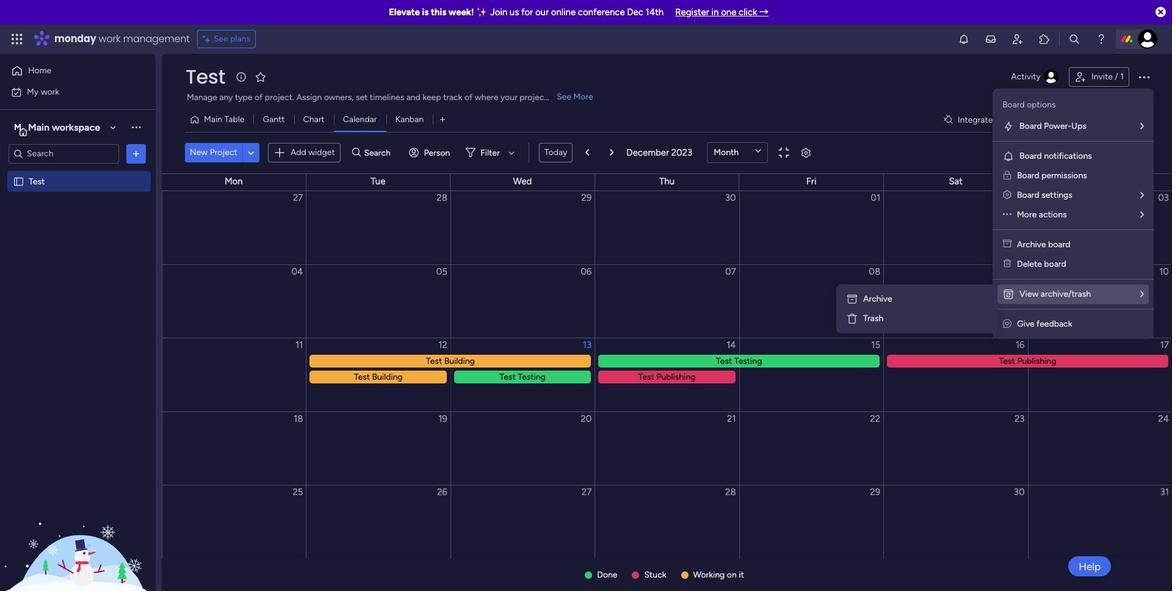 Task type: locate. For each thing, give the bounding box(es) containing it.
add view image
[[440, 115, 445, 124]]

workspace
[[52, 121, 100, 133]]

assign
[[296, 92, 322, 103]]

1 vertical spatial test
[[29, 176, 45, 187]]

archive for archive
[[863, 294, 892, 304]]

board for board power-ups
[[1020, 121, 1042, 131]]

2 of from the left
[[465, 92, 473, 103]]

trash image
[[846, 313, 859, 325]]

elevate
[[389, 7, 420, 18]]

1 vertical spatial see
[[557, 92, 571, 102]]

board power-ups image
[[1003, 120, 1015, 133]]

more right 'project'
[[574, 92, 593, 102]]

inbox image
[[985, 33, 997, 45]]

board down "archive board"
[[1044, 259, 1067, 269]]

my work button
[[7, 82, 131, 102]]

new
[[190, 147, 208, 158]]

main inside workspace selection element
[[28, 121, 49, 133]]

person
[[424, 147, 450, 158]]

1
[[1121, 71, 1124, 82]]

give
[[1017, 319, 1035, 329]]

see
[[214, 34, 228, 44], [557, 92, 571, 102]]

0 vertical spatial work
[[99, 32, 121, 46]]

actions
[[1039, 209, 1067, 220]]

see for see plans
[[214, 34, 228, 44]]

1 horizontal spatial see
[[557, 92, 571, 102]]

0 horizontal spatial more
[[574, 92, 593, 102]]

calendar button
[[334, 110, 386, 129]]

0 horizontal spatial see
[[214, 34, 228, 44]]

permissions
[[1042, 170, 1087, 181]]

give feedback
[[1017, 319, 1073, 329]]

0 vertical spatial more
[[574, 92, 593, 102]]

in
[[712, 7, 719, 18]]

2023
[[671, 147, 693, 158]]

main for main table
[[204, 114, 222, 125]]

0 horizontal spatial test
[[29, 176, 45, 187]]

james peterson image
[[1138, 29, 1158, 49]]

december
[[627, 147, 669, 158]]

14th
[[646, 7, 664, 18]]

workspace image
[[12, 121, 24, 134]]

v2 permission outline image
[[1004, 170, 1011, 181]]

options
[[1027, 100, 1056, 110]]

see inside button
[[214, 34, 228, 44]]

person button
[[404, 143, 457, 162]]

1 vertical spatial archive
[[863, 294, 892, 304]]

0 horizontal spatial of
[[255, 92, 263, 103]]

see plans
[[214, 34, 250, 44]]

archive up trash
[[863, 294, 892, 304]]

thu
[[659, 176, 675, 187]]

see right 'project'
[[557, 92, 571, 102]]

filter button
[[461, 143, 519, 162]]

board for board notifications
[[1020, 151, 1042, 161]]

angle down image
[[248, 148, 254, 157]]

more right more dots image
[[1017, 209, 1037, 220]]

main right workspace image
[[28, 121, 49, 133]]

register in one click → link
[[675, 7, 769, 18]]

0 vertical spatial test
[[186, 63, 225, 90]]

work
[[99, 32, 121, 46], [41, 86, 59, 97]]

list arrow image
[[1141, 122, 1144, 131], [586, 149, 589, 156], [1141, 211, 1144, 219], [1141, 290, 1144, 299]]

options image
[[130, 147, 142, 160]]

0 horizontal spatial work
[[41, 86, 59, 97]]

delete board
[[1017, 259, 1067, 269]]

Search in workspace field
[[26, 147, 102, 161]]

1 horizontal spatial main
[[204, 114, 222, 125]]

wed
[[513, 176, 532, 187]]

for
[[521, 7, 533, 18]]

1 vertical spatial list arrow image
[[1141, 191, 1144, 200]]

menu
[[993, 89, 1154, 339]]

options image
[[1137, 70, 1152, 84]]

board permissions
[[1017, 170, 1087, 181]]

lottie animation element
[[0, 468, 156, 591]]

board settings
[[1017, 190, 1073, 200]]

0 horizontal spatial archive
[[863, 294, 892, 304]]

see left plans
[[214, 34, 228, 44]]

work for my
[[41, 86, 59, 97]]

0 vertical spatial board
[[1048, 239, 1071, 250]]

1 horizontal spatial test
[[186, 63, 225, 90]]

view
[[1020, 289, 1039, 299]]

main
[[204, 114, 222, 125], [28, 121, 49, 133]]

test right public board image
[[29, 176, 45, 187]]

of right type
[[255, 92, 263, 103]]

archive board
[[1017, 239, 1071, 250]]

track
[[443, 92, 463, 103]]

1 horizontal spatial list arrow image
[[1141, 191, 1144, 200]]

1 horizontal spatial of
[[465, 92, 473, 103]]

1 horizontal spatial archive
[[1017, 239, 1046, 250]]

manage any type of project. assign owners, set timelines and keep track of where your project stands.
[[187, 92, 577, 103]]

add widget
[[291, 147, 335, 157]]

board for archive board
[[1048, 239, 1071, 250]]

work for monday
[[99, 32, 121, 46]]

board up delete board
[[1048, 239, 1071, 250]]

board up board power-ups icon
[[1003, 100, 1025, 110]]

notifications
[[1044, 151, 1092, 161]]

test list box
[[0, 169, 156, 357]]

0 vertical spatial list arrow image
[[610, 149, 614, 156]]

m
[[14, 122, 21, 132]]

0 horizontal spatial main
[[28, 121, 49, 133]]

main inside button
[[204, 114, 222, 125]]

lottie animation image
[[0, 468, 156, 591]]

show board description image
[[234, 71, 248, 83]]

work inside button
[[41, 86, 59, 97]]

0 vertical spatial archive
[[1017, 239, 1046, 250]]

→
[[760, 7, 769, 18]]

see more link
[[556, 91, 595, 103]]

v2 search image
[[352, 146, 361, 160]]

board right the 'v2 permission outline' icon
[[1017, 170, 1040, 181]]

activity button
[[1006, 67, 1064, 87]]

board down the board options
[[1020, 121, 1042, 131]]

conference
[[578, 7, 625, 18]]

delete
[[1017, 259, 1042, 269]]

on
[[727, 570, 737, 580]]

board notifications
[[1020, 151, 1092, 161]]

where
[[475, 92, 499, 103]]

archive up delete
[[1017, 239, 1046, 250]]

chart button
[[294, 110, 334, 129]]

board right the board notifications icon
[[1020, 151, 1042, 161]]

option
[[0, 170, 156, 173]]

test up manage
[[186, 63, 225, 90]]

elevate is this week! ✨ join us for our online conference dec 14th
[[389, 7, 664, 18]]

type
[[235, 92, 252, 103]]

of
[[255, 92, 263, 103], [465, 92, 473, 103]]

list arrow image
[[610, 149, 614, 156], [1141, 191, 1144, 200]]

it
[[739, 570, 744, 580]]

is
[[422, 7, 429, 18]]

✨
[[476, 7, 488, 18]]

home button
[[7, 61, 131, 81]]

workspace selection element
[[12, 120, 102, 136]]

apps image
[[1039, 33, 1051, 45]]

1 vertical spatial board
[[1044, 259, 1067, 269]]

board
[[1003, 100, 1025, 110], [1020, 121, 1042, 131], [1020, 151, 1042, 161], [1017, 170, 1040, 181], [1017, 190, 1040, 200]]

widget
[[308, 147, 335, 157]]

stuck
[[645, 570, 667, 580]]

board notifications image
[[1003, 150, 1015, 162]]

1 of from the left
[[255, 92, 263, 103]]

of right track
[[465, 92, 473, 103]]

1 horizontal spatial work
[[99, 32, 121, 46]]

1 horizontal spatial more
[[1017, 209, 1037, 220]]

archive
[[1017, 239, 1046, 250], [863, 294, 892, 304]]

december 2023
[[627, 147, 693, 158]]

v2 user feedback image
[[1003, 319, 1012, 329]]

work right my
[[41, 86, 59, 97]]

search everything image
[[1069, 33, 1081, 45]]

work right 'monday'
[[99, 32, 121, 46]]

see plans button
[[197, 30, 256, 48]]

dapulse archived image
[[1003, 239, 1012, 250]]

board right dapulse admin menu "image"
[[1017, 190, 1040, 200]]

any
[[219, 92, 233, 103]]

1 vertical spatial more
[[1017, 209, 1037, 220]]

1 vertical spatial work
[[41, 86, 59, 97]]

main left table
[[204, 114, 222, 125]]

0 vertical spatial see
[[214, 34, 228, 44]]



Task type: describe. For each thing, give the bounding box(es) containing it.
timelines
[[370, 92, 404, 103]]

test inside list box
[[29, 176, 45, 187]]

invite / 1 button
[[1069, 67, 1130, 87]]

list arrow image for board power-ups
[[1141, 122, 1144, 131]]

main table
[[204, 114, 245, 125]]

0 horizontal spatial list arrow image
[[610, 149, 614, 156]]

collapse board header image
[[1141, 115, 1151, 125]]

view archive/trash image
[[1003, 288, 1015, 300]]

Search field
[[361, 144, 398, 161]]

your
[[501, 92, 518, 103]]

workspace options image
[[130, 121, 142, 133]]

Test field
[[183, 63, 228, 90]]

invite members image
[[1012, 33, 1024, 45]]

management
[[123, 32, 190, 46]]

project.
[[265, 92, 294, 103]]

integrate
[[958, 114, 993, 125]]

today button
[[539, 143, 573, 162]]

v2 delete line image
[[1003, 259, 1012, 269]]

power-
[[1044, 121, 1072, 131]]

working
[[693, 570, 725, 580]]

project
[[520, 92, 547, 103]]

manage
[[187, 92, 217, 103]]

kanban
[[395, 114, 424, 125]]

board options
[[1003, 100, 1056, 110]]

menu containing board options
[[993, 89, 1154, 339]]

stands.
[[550, 92, 577, 103]]

my work
[[27, 86, 59, 97]]

and
[[406, 92, 421, 103]]

chart
[[303, 114, 325, 125]]

board for delete board
[[1044, 259, 1067, 269]]

new project button
[[185, 143, 242, 162]]

click
[[739, 7, 757, 18]]

keep
[[423, 92, 441, 103]]

this
[[431, 7, 447, 18]]

see for see more
[[557, 92, 571, 102]]

more dots image
[[1003, 209, 1012, 220]]

mon
[[225, 176, 243, 187]]

public board image
[[13, 176, 24, 187]]

new project
[[190, 147, 237, 158]]

table
[[224, 114, 245, 125]]

board for board permissions
[[1017, 170, 1040, 181]]

trash
[[863, 313, 884, 324]]

main table button
[[185, 110, 254, 129]]

register
[[675, 7, 709, 18]]

our
[[535, 7, 549, 18]]

sat
[[949, 176, 963, 187]]

calendar
[[343, 114, 377, 125]]

add to favorites image
[[255, 71, 267, 83]]

today
[[545, 147, 567, 158]]

dec
[[627, 7, 644, 18]]

week!
[[449, 7, 474, 18]]

owners,
[[324, 92, 354, 103]]

home
[[28, 65, 51, 76]]

gantt button
[[254, 110, 294, 129]]

main for main workspace
[[28, 121, 49, 133]]

select product image
[[11, 33, 23, 45]]

arrow down image
[[504, 145, 519, 160]]

fri
[[807, 176, 817, 187]]

automate
[[1080, 114, 1119, 125]]

done
[[597, 570, 618, 580]]

list arrow image for more actions
[[1141, 211, 1144, 219]]

notifications image
[[958, 33, 970, 45]]

help image
[[1095, 33, 1108, 45]]

sun
[[1093, 176, 1108, 187]]

view archive/trash
[[1020, 289, 1091, 299]]

see more
[[557, 92, 593, 102]]

list arrow image for view archive/trash
[[1141, 290, 1144, 299]]

dapulse integrations image
[[944, 115, 953, 124]]

plans
[[230, 34, 250, 44]]

dapulse admin menu image
[[1003, 190, 1012, 200]]

invite / 1
[[1092, 71, 1124, 82]]

kanban button
[[386, 110, 433, 129]]

tue
[[371, 176, 386, 187]]

board for board options
[[1003, 100, 1025, 110]]

board for board settings
[[1017, 190, 1040, 200]]

invite
[[1092, 71, 1113, 82]]

add
[[291, 147, 306, 157]]

us
[[510, 7, 519, 18]]

monday
[[54, 32, 96, 46]]

archive for archive board
[[1017, 239, 1046, 250]]

gantt
[[263, 114, 285, 125]]

my
[[27, 86, 39, 97]]

register in one click →
[[675, 7, 769, 18]]

help button
[[1069, 556, 1111, 576]]

autopilot image
[[1065, 111, 1076, 127]]

settings
[[1042, 190, 1073, 200]]

monday work management
[[54, 32, 190, 46]]

set
[[356, 92, 368, 103]]

archive image
[[846, 293, 859, 305]]

main workspace
[[28, 121, 100, 133]]

add widget button
[[268, 143, 341, 162]]

online
[[551, 7, 576, 18]]

ups
[[1072, 121, 1087, 131]]

working on it
[[693, 570, 744, 580]]

project
[[210, 147, 237, 158]]

archive/trash
[[1041, 289, 1091, 299]]

join
[[490, 7, 508, 18]]

board power-ups
[[1020, 121, 1087, 131]]

one
[[721, 7, 737, 18]]



Task type: vqa. For each thing, say whether or not it's contained in the screenshot.
When
no



